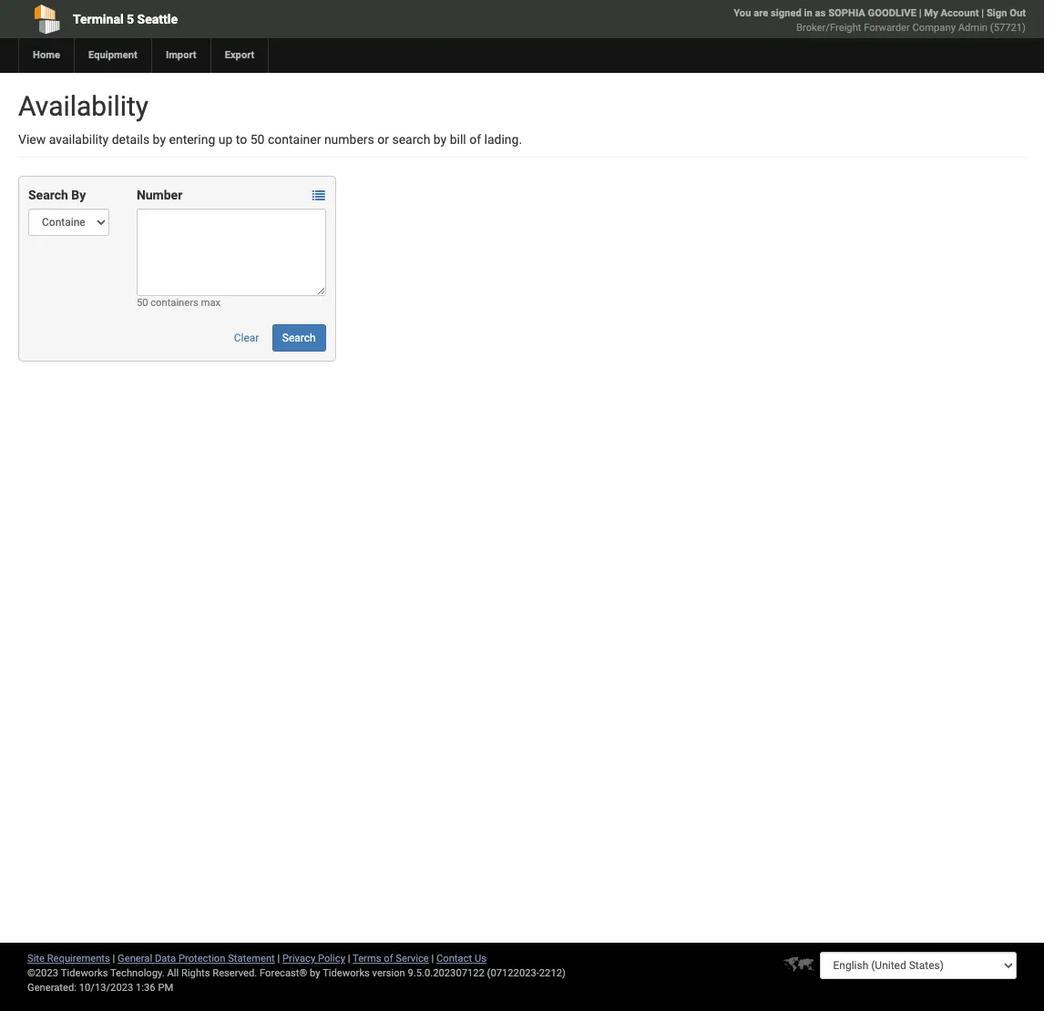 Task type: describe. For each thing, give the bounding box(es) containing it.
reserved.
[[213, 968, 257, 980]]

| up tideworks
[[348, 953, 350, 965]]

to
[[236, 132, 247, 147]]

terms of service link
[[353, 953, 429, 965]]

| left general
[[113, 953, 115, 965]]

are
[[754, 7, 769, 19]]

clear
[[234, 332, 259, 345]]

Number text field
[[137, 209, 326, 296]]

clear button
[[224, 324, 269, 352]]

as
[[815, 7, 826, 19]]

in
[[804, 7, 813, 19]]

search for search by
[[28, 188, 68, 202]]

lading.
[[484, 132, 522, 147]]

sign
[[987, 7, 1008, 19]]

goodlive
[[868, 7, 917, 19]]

| up forecast®
[[278, 953, 280, 965]]

by inside site requirements | general data protection statement | privacy policy | terms of service | contact us ©2023 tideworks technology. all rights reserved. forecast® by tideworks version 9.5.0.202307122 (07122023-2212) generated: 10/13/2023 1:36 pm
[[310, 968, 320, 980]]

containers
[[151, 297, 199, 309]]

| left my
[[919, 7, 922, 19]]

entering
[[169, 132, 215, 147]]

2 horizontal spatial by
[[434, 132, 447, 147]]

us
[[475, 953, 487, 965]]

©2023 tideworks
[[27, 968, 108, 980]]

50 containers max
[[137, 297, 221, 309]]

10/13/2023
[[79, 983, 133, 994]]

forecast®
[[260, 968, 307, 980]]

| left sign
[[982, 7, 984, 19]]

site requirements link
[[27, 953, 110, 965]]

search for search
[[282, 332, 316, 345]]

availability
[[18, 90, 149, 122]]

0 vertical spatial 50
[[250, 132, 265, 147]]

contact us link
[[437, 953, 487, 965]]

sign out link
[[987, 7, 1026, 19]]

pm
[[158, 983, 173, 994]]

you are signed in as sophia goodlive | my account | sign out broker/freight forwarder company admin (57721)
[[734, 7, 1026, 34]]

statement
[[228, 953, 275, 965]]

by
[[71, 188, 86, 202]]

terms
[[353, 953, 381, 965]]

general data protection statement link
[[118, 953, 275, 965]]

protection
[[179, 953, 226, 965]]

home
[[33, 49, 60, 61]]

forwarder
[[864, 22, 910, 34]]

(57721)
[[991, 22, 1026, 34]]

privacy
[[283, 953, 316, 965]]

(07122023-
[[487, 968, 539, 980]]

max
[[201, 297, 221, 309]]

import
[[166, 49, 197, 61]]

privacy policy link
[[283, 953, 345, 965]]

0 vertical spatial of
[[470, 132, 481, 147]]

2212)
[[539, 968, 566, 980]]



Task type: vqa. For each thing, say whether or not it's contained in the screenshot.
Export
yes



Task type: locate. For each thing, give the bounding box(es) containing it.
policy
[[318, 953, 345, 965]]

equipment link
[[74, 38, 151, 73]]

technology.
[[110, 968, 165, 980]]

numbers
[[324, 132, 374, 147]]

search
[[28, 188, 68, 202], [282, 332, 316, 345]]

search
[[392, 132, 431, 147]]

data
[[155, 953, 176, 965]]

export link
[[210, 38, 268, 73]]

home link
[[18, 38, 74, 73]]

1 vertical spatial search
[[282, 332, 316, 345]]

generated:
[[27, 983, 77, 994]]

rights
[[181, 968, 210, 980]]

all
[[167, 968, 179, 980]]

equipment
[[88, 49, 138, 61]]

of inside site requirements | general data protection statement | privacy policy | terms of service | contact us ©2023 tideworks technology. all rights reserved. forecast® by tideworks version 9.5.0.202307122 (07122023-2212) generated: 10/13/2023 1:36 pm
[[384, 953, 393, 965]]

of
[[470, 132, 481, 147], [384, 953, 393, 965]]

search by
[[28, 188, 86, 202]]

admin
[[959, 22, 988, 34]]

0 horizontal spatial 50
[[137, 297, 148, 309]]

number
[[137, 188, 183, 202]]

search left by
[[28, 188, 68, 202]]

view
[[18, 132, 46, 147]]

my account link
[[925, 7, 979, 19]]

of right bill on the top left
[[470, 132, 481, 147]]

site
[[27, 953, 45, 965]]

sophia
[[829, 7, 866, 19]]

1 horizontal spatial search
[[282, 332, 316, 345]]

container
[[268, 132, 321, 147]]

0 horizontal spatial by
[[153, 132, 166, 147]]

version
[[372, 968, 405, 980]]

site requirements | general data protection statement | privacy policy | terms of service | contact us ©2023 tideworks technology. all rights reserved. forecast® by tideworks version 9.5.0.202307122 (07122023-2212) generated: 10/13/2023 1:36 pm
[[27, 953, 566, 994]]

5
[[127, 12, 134, 26]]

0 horizontal spatial of
[[384, 953, 393, 965]]

by left bill on the top left
[[434, 132, 447, 147]]

terminal
[[73, 12, 124, 26]]

company
[[913, 22, 956, 34]]

0 horizontal spatial search
[[28, 188, 68, 202]]

general
[[118, 953, 152, 965]]

1 vertical spatial of
[[384, 953, 393, 965]]

import link
[[151, 38, 210, 73]]

account
[[941, 7, 979, 19]]

search right clear button
[[282, 332, 316, 345]]

up
[[219, 132, 233, 147]]

tideworks
[[323, 968, 370, 980]]

by right details
[[153, 132, 166, 147]]

by
[[153, 132, 166, 147], [434, 132, 447, 147], [310, 968, 320, 980]]

| up 9.5.0.202307122
[[432, 953, 434, 965]]

50 right the to
[[250, 132, 265, 147]]

view availability details by entering up to 50 container numbers or search by bill of lading.
[[18, 132, 522, 147]]

my
[[925, 7, 939, 19]]

signed
[[771, 7, 802, 19]]

seattle
[[137, 12, 178, 26]]

or
[[378, 132, 389, 147]]

broker/freight
[[797, 22, 862, 34]]

terminal 5 seattle link
[[18, 0, 422, 38]]

you
[[734, 7, 751, 19]]

50 left containers
[[137, 297, 148, 309]]

out
[[1010, 7, 1026, 19]]

search inside 'button'
[[282, 332, 316, 345]]

terminal 5 seattle
[[73, 12, 178, 26]]

1:36
[[136, 983, 156, 994]]

service
[[396, 953, 429, 965]]

1 horizontal spatial 50
[[250, 132, 265, 147]]

requirements
[[47, 953, 110, 965]]

show list image
[[312, 190, 325, 203]]

bill
[[450, 132, 466, 147]]

search button
[[272, 324, 326, 352]]

0 vertical spatial search
[[28, 188, 68, 202]]

export
[[225, 49, 255, 61]]

1 horizontal spatial of
[[470, 132, 481, 147]]

availability
[[49, 132, 109, 147]]

9.5.0.202307122
[[408, 968, 485, 980]]

details
[[112, 132, 150, 147]]

|
[[919, 7, 922, 19], [982, 7, 984, 19], [113, 953, 115, 965], [278, 953, 280, 965], [348, 953, 350, 965], [432, 953, 434, 965]]

50
[[250, 132, 265, 147], [137, 297, 148, 309]]

of up version
[[384, 953, 393, 965]]

1 horizontal spatial by
[[310, 968, 320, 980]]

contact
[[437, 953, 472, 965]]

by down the privacy policy link
[[310, 968, 320, 980]]

1 vertical spatial 50
[[137, 297, 148, 309]]



